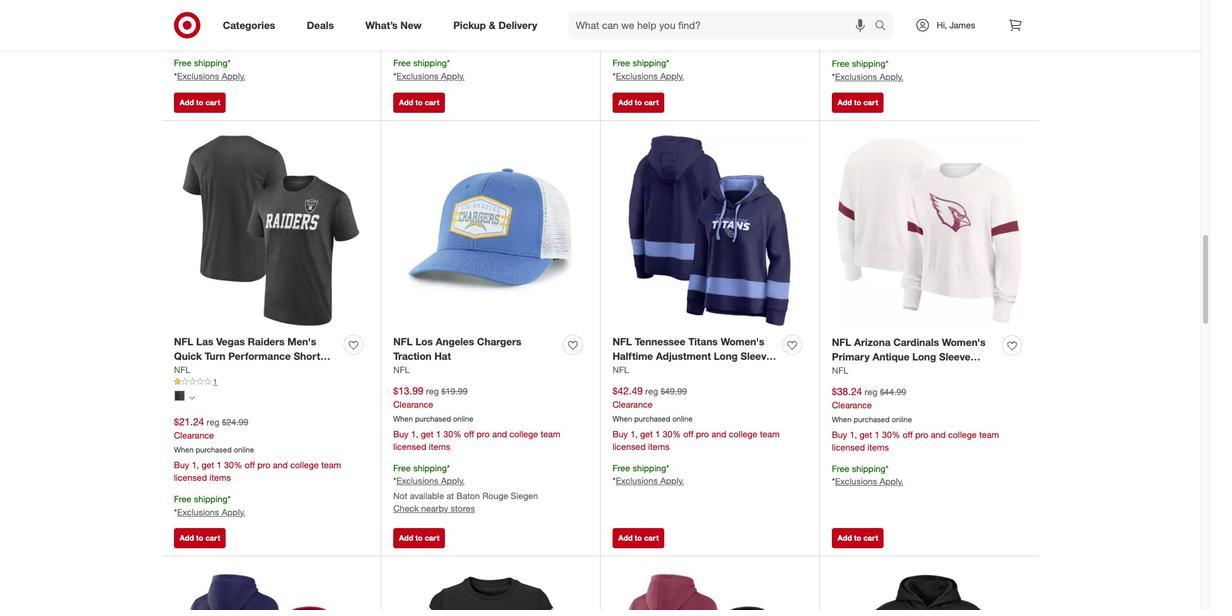 Task type: describe. For each thing, give the bounding box(es) containing it.
college inside $42.49 reg $49.99 clearance when purchased online buy 1, get 1 30% off pro and college team licensed items
[[729, 428, 757, 439]]

What can we help you find? suggestions appear below search field
[[568, 11, 878, 39]]

college inside the $38.24 reg $44.99 clearance when purchased online buy 1, get 1 30% off pro and college team licensed items
[[948, 429, 977, 440]]

purchased inside the $38.24 reg $44.99 clearance when purchased online buy 1, get 1 30% off pro and college team licensed items
[[854, 415, 890, 424]]

nfl for nfl link for nfl las vegas raiders men's quick turn performance short sleeve t-shirt
[[174, 364, 190, 375]]

$42.49 reg $49.99 clearance when purchased online buy 1, get 1 30% off pro and college team licensed items
[[613, 384, 780, 452]]

nfl link for nfl las vegas raiders men's quick turn performance short sleeve t-shirt
[[174, 364, 190, 376]]

check nearby stores button
[[393, 503, 475, 515]]

$13.99 reg $19.99 clearance when purchased online buy 1, get 1 30% off pro and college team licensed items
[[393, 384, 560, 452]]

1, inside $21.24 reg $24.99 clearance when purchased online buy 1, get 1 30% off pro and college team licensed items
[[192, 459, 199, 470]]

search button
[[869, 11, 900, 42]]

$42.49
[[613, 384, 643, 397]]

shirt
[[217, 364, 241, 377]]

and inside the $38.24 reg $44.99 clearance when purchased online buy 1, get 1 30% off pro and college team licensed items
[[931, 429, 946, 440]]

college inside $13.99 reg $19.99 clearance when purchased online buy 1, get 1 30% off pro and college team licensed items
[[510, 428, 538, 439]]

1 inside the $38.24 reg $44.99 clearance when purchased online buy 1, get 1 30% off pro and college team licensed items
[[875, 429, 880, 440]]

what's new link
[[355, 11, 438, 39]]

when inside the $38.24 reg $44.99 clearance when purchased online buy 1, get 1 30% off pro and college team licensed items
[[832, 415, 852, 424]]

online inside $42.49 reg $49.99 clearance when purchased online buy 1, get 1 30% off pro and college team licensed items
[[672, 414, 693, 423]]

raiders
[[248, 336, 285, 348]]

nfl for nfl link corresponding to nfl los angeles chargers traction hat
[[393, 364, 410, 375]]

and inside $13.99 reg $19.99 clearance when purchased online buy 1, get 1 30% off pro and college team licensed items
[[492, 428, 507, 439]]

hat
[[434, 350, 451, 363]]

sleeve inside nfl las vegas raiders men's quick turn performance short sleeve t-shirt
[[174, 364, 205, 377]]

when inside $42.49 reg $49.99 clearance when purchased online buy 1, get 1 30% off pro and college team licensed items
[[613, 414, 632, 423]]

categories
[[223, 19, 275, 31]]

reg for $21.24
[[207, 417, 219, 427]]

buy inside buy 1, get 1 30% off pro and college team licensed items
[[393, 23, 409, 34]]

what's new
[[365, 19, 422, 31]]

licensed inside $13.99 reg $19.99 clearance when purchased online buy 1, get 1 30% off pro and college team licensed items
[[393, 441, 426, 452]]

team inside $21.24 reg $24.99 clearance when purchased online buy 1, get 1 30% off pro and college team licensed items
[[321, 459, 341, 470]]

30% inside $21.24 reg $24.99 clearance when purchased online buy 1, get 1 30% off pro and college team licensed items
[[224, 459, 242, 470]]

nfl las vegas raiders boys' long sleeve performance hooded sweatshirt image
[[832, 569, 1027, 610]]

get inside the $38.24 reg $44.99 clearance when purchased online buy 1, get 1 30% off pro and college team licensed items
[[860, 429, 872, 440]]

shipping inside free shipping * * exclusions apply. not available at baton rouge siegen check nearby stores
[[413, 462, 447, 473]]

angeles
[[436, 336, 474, 348]]

nfl las vegas raiders men's quick turn performance short sleeve t-shirt
[[174, 336, 320, 377]]

tennessee
[[635, 336, 686, 348]]

pickup & delivery link
[[443, 11, 553, 39]]

purchased inside $21.24 reg $24.99 clearance when purchased online buy 1, get 1 30% off pro and college team licensed items
[[196, 445, 232, 454]]

turn
[[205, 350, 226, 363]]

chargers
[[477, 336, 521, 348]]

buy inside $42.49 reg $49.99 clearance when purchased online buy 1, get 1 30% off pro and college team licensed items
[[613, 428, 628, 439]]

$44.99
[[880, 386, 906, 397]]

items inside the $38.24 reg $44.99 clearance when purchased online buy 1, get 1 30% off pro and college team licensed items
[[867, 442, 889, 452]]

t-
[[208, 364, 217, 377]]

quick
[[174, 350, 202, 363]]

clearance for $13.99
[[393, 399, 433, 410]]

1 inside $42.49 reg $49.99 clearance when purchased online buy 1, get 1 30% off pro and college team licensed items
[[655, 428, 660, 439]]

online inside $13.99 reg $19.99 clearance when purchased online buy 1, get 1 30% off pro and college team licensed items
[[453, 414, 473, 423]]

1, inside $42.49 reg $49.99 clearance when purchased online buy 1, get 1 30% off pro and college team licensed items
[[630, 428, 638, 439]]

pro inside $21.24 reg $24.99 clearance when purchased online buy 1, get 1 30% off pro and college team licensed items
[[257, 459, 270, 470]]

off inside the $38.24 reg $44.99 clearance when purchased online buy 1, get 1 30% off pro and college team licensed items
[[903, 429, 913, 440]]

off inside $13.99 reg $19.99 clearance when purchased online buy 1, get 1 30% off pro and college team licensed items
[[464, 428, 474, 439]]

titans
[[688, 336, 718, 348]]

college inside buy 1, get 1 30% off pro and college team licensed items
[[510, 23, 538, 34]]

apply. inside free shipping * * exclusions apply. not available at baton rouge siegen check nearby stores
[[441, 476, 465, 486]]

nfl for nfl los angeles chargers traction hat
[[393, 336, 413, 348]]

get inside $13.99 reg $19.99 clearance when purchased online buy 1, get 1 30% off pro and college team licensed items
[[421, 428, 434, 439]]

nfl for nfl tennessee titans women's halftime adjustment long sleeve fleece hooded sweatshirt
[[613, 336, 632, 348]]

licensed inside the $38.24 reg $44.99 clearance when purchased online buy 1, get 1 30% off pro and college team licensed items
[[832, 442, 865, 452]]

1 link
[[174, 376, 368, 387]]

las
[[196, 336, 213, 348]]

check
[[393, 503, 419, 514]]

buy 1, get 1 30% off pro and college team licensed items
[[393, 23, 560, 47]]

licensed inside $42.49 reg $49.99 clearance when purchased online buy 1, get 1 30% off pro and college team licensed items
[[613, 441, 646, 452]]

categories link
[[212, 11, 291, 39]]

cardinals
[[893, 336, 939, 349]]

1, inside $13.99 reg $19.99 clearance when purchased online buy 1, get 1 30% off pro and college team licensed items
[[411, 428, 418, 439]]

nfl for nfl arizona cardinals women's primary antique long sleeve crew fleece sweartshirt's nfl link
[[832, 365, 848, 376]]

baton
[[457, 491, 480, 501]]

adjustment
[[656, 350, 711, 363]]

search
[[869, 20, 900, 33]]

30% inside buy 1, get 1 30% off pro and college team licensed items
[[443, 23, 462, 34]]

nfl for nfl arizona cardinals women's primary antique long sleeve crew fleece sweartshirt
[[832, 336, 851, 349]]

off inside $21.24 reg $24.99 clearance when purchased online buy 1, get 1 30% off pro and college team licensed items
[[245, 459, 255, 470]]

nfl link for nfl tennessee titans women's halftime adjustment long sleeve fleece hooded sweatshirt
[[613, 364, 629, 376]]

pro inside buy 1, get 1 30% off pro and college team licensed items
[[477, 23, 490, 34]]

short
[[294, 350, 320, 363]]

arizona
[[854, 336, 891, 349]]

sweatshirt
[[688, 364, 739, 377]]

$38.24 reg $44.99 clearance when purchased online buy 1, get 1 30% off pro and college team licensed items
[[832, 385, 999, 452]]

deals link
[[296, 11, 350, 39]]

new
[[400, 19, 422, 31]]

hooded
[[647, 364, 685, 377]]

siegen
[[511, 491, 538, 501]]

and inside buy 1, get 1 30% off pro and college team licensed items
[[492, 23, 507, 34]]

gray image
[[175, 391, 185, 401]]

at
[[447, 491, 454, 501]]

james
[[949, 20, 975, 30]]

sweartshirt
[[894, 365, 951, 378]]

nearby
[[421, 503, 448, 514]]

antique
[[873, 351, 910, 363]]

hi, james
[[937, 20, 975, 30]]



Task type: vqa. For each thing, say whether or not it's contained in the screenshot.
$21.24 reg $24.99 Clearance When purchased online Buy 1, get 1 30% off pro and college team licensed items
yes



Task type: locate. For each thing, give the bounding box(es) containing it.
reg left $24.99
[[207, 417, 219, 427]]

stores
[[451, 503, 475, 514]]

nfl inside nfl tennessee titans women's halftime adjustment long sleeve fleece hooded sweatshirt
[[613, 336, 632, 348]]

delivery
[[498, 19, 537, 31]]

primary
[[832, 351, 870, 363]]

reg
[[426, 386, 439, 396], [645, 386, 658, 396], [865, 386, 877, 397], [207, 417, 219, 427]]

1 horizontal spatial women's
[[942, 336, 986, 349]]

and inside $42.49 reg $49.99 clearance when purchased online buy 1, get 1 30% off pro and college team licensed items
[[712, 428, 726, 439]]

licensed inside $21.24 reg $24.99 clearance when purchased online buy 1, get 1 30% off pro and college team licensed items
[[174, 472, 207, 483]]

long inside nfl tennessee titans women's halftime adjustment long sleeve fleece hooded sweatshirt
[[714, 350, 738, 363]]

reg for $13.99
[[426, 386, 439, 396]]

nfl arizona cardinals men's old reliable fashion hooded sweatshirt image
[[613, 569, 807, 610], [613, 569, 807, 610]]

nfl link for nfl arizona cardinals women's primary antique long sleeve crew fleece sweartshirt
[[832, 364, 848, 377]]

nfl link down primary
[[832, 364, 848, 377]]

long for titans
[[714, 350, 738, 363]]

online inside $21.24 reg $24.99 clearance when purchased online buy 1, get 1 30% off pro and college team licensed items
[[234, 445, 254, 454]]

nfl tennessee titans women's halftime adjustment long sleeve fleece hooded sweatshirt
[[613, 336, 772, 377]]

women's for sweatshirt
[[721, 336, 764, 348]]

when inside $21.24 reg $24.99 clearance when purchased online buy 1, get 1 30% off pro and college team licensed items
[[174, 445, 194, 454]]

items
[[209, 36, 231, 47], [429, 36, 450, 47], [648, 36, 670, 47], [867, 37, 889, 47], [429, 441, 450, 452], [648, 441, 670, 452], [867, 442, 889, 452], [209, 472, 231, 483]]

when purchased online buy 1, get 1 30% off pro and college team licensed items
[[174, 9, 341, 47], [613, 9, 780, 47], [832, 10, 999, 47]]

nfl los angeles chargers traction hat image
[[393, 134, 587, 328], [393, 134, 587, 328]]

pickup & delivery
[[453, 19, 537, 31]]

0 horizontal spatial fleece
[[613, 364, 644, 377]]

$21.24 reg $24.99 clearance when purchased online buy 1, get 1 30% off pro and college team licensed items
[[174, 415, 341, 483]]

buy
[[174, 23, 189, 34], [393, 23, 409, 34], [613, 23, 628, 34], [832, 24, 847, 35], [393, 428, 409, 439], [613, 428, 628, 439], [832, 429, 847, 440], [174, 459, 189, 470]]

licensed inside buy 1, get 1 30% off pro and college team licensed items
[[393, 36, 426, 47]]

free shipping * * exclusions apply.
[[174, 57, 245, 81], [393, 57, 465, 81], [613, 57, 684, 81], [832, 58, 903, 82], [613, 462, 684, 486], [832, 463, 903, 487], [174, 493, 245, 517]]

nfl up halftime
[[613, 336, 632, 348]]

1 inside $13.99 reg $19.99 clearance when purchased online buy 1, get 1 30% off pro and college team licensed items
[[436, 428, 441, 439]]

nfl las vegas raiders girls' short sleeve stripe fashion t-shirt image
[[393, 569, 587, 610]]

fleece down halftime
[[613, 364, 644, 377]]

off inside $42.49 reg $49.99 clearance when purchased online buy 1, get 1 30% off pro and college team licensed items
[[683, 428, 693, 439]]

women's right titans
[[721, 336, 764, 348]]

sleeve for sweartshirt
[[939, 351, 971, 363]]

pickup
[[453, 19, 486, 31]]

add to cart button
[[174, 93, 226, 113], [393, 93, 445, 113], [613, 93, 665, 113], [832, 93, 884, 113], [174, 528, 226, 548], [393, 528, 445, 548], [613, 528, 665, 548], [832, 528, 884, 548]]

online
[[234, 9, 254, 18], [672, 9, 693, 18], [892, 10, 912, 19], [453, 414, 473, 423], [672, 414, 693, 423], [892, 415, 912, 424], [234, 445, 254, 454]]

purchased inside $13.99 reg $19.99 clearance when purchased online buy 1, get 1 30% off pro and college team licensed items
[[415, 414, 451, 423]]

nfl down traction
[[393, 364, 410, 375]]

2 horizontal spatial when purchased online buy 1, get 1 30% off pro and college team licensed items
[[832, 10, 999, 47]]

crew
[[832, 365, 857, 378]]

$38.24
[[832, 385, 862, 398]]

when
[[174, 9, 194, 18], [613, 9, 632, 18], [832, 10, 852, 19], [393, 414, 413, 423], [613, 414, 632, 423], [832, 415, 852, 424], [174, 445, 194, 454]]

clearance inside $21.24 reg $24.99 clearance when purchased online buy 1, get 1 30% off pro and college team licensed items
[[174, 430, 214, 441]]

what's
[[365, 19, 398, 31]]

reg for $42.49
[[645, 386, 658, 396]]

licensed
[[174, 36, 207, 47], [393, 36, 426, 47], [613, 36, 646, 47], [832, 37, 865, 47], [393, 441, 426, 452], [613, 441, 646, 452], [832, 442, 865, 452], [174, 472, 207, 483]]

$13.99
[[393, 384, 423, 397]]

clearance inside the $38.24 reg $44.99 clearance when purchased online buy 1, get 1 30% off pro and college team licensed items
[[832, 399, 872, 410]]

nfl for nfl las vegas raiders men's quick turn performance short sleeve t-shirt
[[174, 336, 193, 348]]

1 horizontal spatial sleeve
[[741, 350, 772, 363]]

all colors image
[[189, 395, 195, 401]]

items inside $42.49 reg $49.99 clearance when purchased online buy 1, get 1 30% off pro and college team licensed items
[[648, 441, 670, 452]]

apply.
[[222, 70, 245, 81], [441, 70, 465, 81], [660, 70, 684, 81], [880, 71, 903, 82], [441, 476, 465, 486], [660, 476, 684, 486], [880, 476, 903, 487], [222, 507, 245, 517]]

$49.99
[[661, 386, 687, 396]]

1 inside $21.24 reg $24.99 clearance when purchased online buy 1, get 1 30% off pro and college team licensed items
[[217, 459, 222, 470]]

clearance down $13.99
[[393, 399, 433, 410]]

add
[[180, 98, 194, 107], [399, 98, 413, 107], [618, 98, 633, 107], [838, 98, 852, 107], [180, 533, 194, 543], [399, 533, 413, 543], [618, 533, 633, 543], [838, 533, 852, 543]]

nfl link down traction
[[393, 364, 410, 376]]

nfl inside nfl las vegas raiders men's quick turn performance short sleeve t-shirt
[[174, 336, 193, 348]]

nfl arizona cardinals women's primary antique long sleeve crew fleece sweartshirt link
[[832, 336, 997, 378]]

1 inside buy 1, get 1 30% off pro and college team licensed items
[[436, 23, 441, 34]]

clearance inside $42.49 reg $49.99 clearance when purchased online buy 1, get 1 30% off pro and college team licensed items
[[613, 399, 653, 410]]

performance
[[228, 350, 291, 363]]

*
[[228, 57, 231, 68], [447, 57, 450, 68], [666, 57, 669, 68], [886, 58, 889, 69], [174, 70, 177, 81], [393, 70, 396, 81], [613, 70, 616, 81], [832, 71, 835, 82], [447, 462, 450, 473], [666, 462, 669, 473], [886, 463, 889, 474], [393, 476, 396, 486], [613, 476, 616, 486], [832, 476, 835, 487], [228, 493, 231, 504], [174, 507, 177, 517]]

fleece
[[613, 364, 644, 377], [860, 365, 892, 378]]

get inside $42.49 reg $49.99 clearance when purchased online buy 1, get 1 30% off pro and college team licensed items
[[640, 428, 653, 439]]

free
[[174, 57, 191, 68], [393, 57, 411, 68], [613, 57, 630, 68], [832, 58, 849, 69], [393, 462, 411, 473], [613, 462, 630, 473], [832, 463, 849, 474], [174, 493, 191, 504]]

reg inside $42.49 reg $49.99 clearance when purchased online buy 1, get 1 30% off pro and college team licensed items
[[645, 386, 658, 396]]

off inside buy 1, get 1 30% off pro and college team licensed items
[[464, 23, 474, 34]]

clearance down the $42.49
[[613, 399, 653, 410]]

reg for $38.24
[[865, 386, 877, 397]]

nfl up primary
[[832, 336, 851, 349]]

1, inside the $38.24 reg $44.99 clearance when purchased online buy 1, get 1 30% off pro and college team licensed items
[[850, 429, 857, 440]]

college inside $21.24 reg $24.99 clearance when purchased online buy 1, get 1 30% off pro and college team licensed items
[[290, 459, 319, 470]]

cart
[[205, 98, 220, 107], [425, 98, 440, 107], [644, 98, 659, 107], [863, 98, 878, 107], [205, 533, 220, 543], [425, 533, 440, 543], [644, 533, 659, 543], [863, 533, 878, 543]]

team inside $13.99 reg $19.99 clearance when purchased online buy 1, get 1 30% off pro and college team licensed items
[[541, 428, 560, 439]]

1 horizontal spatial long
[[912, 351, 936, 363]]

items inside buy 1, get 1 30% off pro and college team licensed items
[[429, 36, 450, 47]]

and
[[273, 23, 288, 34], [492, 23, 507, 34], [712, 23, 726, 34], [931, 24, 946, 35], [492, 428, 507, 439], [712, 428, 726, 439], [931, 429, 946, 440], [273, 459, 288, 470]]

clearance for $42.49
[[613, 399, 653, 410]]

long for cardinals
[[912, 351, 936, 363]]

$24.99
[[222, 417, 248, 427]]

buy inside $13.99 reg $19.99 clearance when purchased online buy 1, get 1 30% off pro and college team licensed items
[[393, 428, 409, 439]]

halftime
[[613, 350, 653, 363]]

pro inside the $38.24 reg $44.99 clearance when purchased online buy 1, get 1 30% off pro and college team licensed items
[[915, 429, 928, 440]]

fleece inside nfl tennessee titans women's halftime adjustment long sleeve fleece hooded sweatshirt
[[613, 364, 644, 377]]

1,
[[192, 23, 199, 34], [411, 23, 418, 34], [630, 23, 638, 34], [850, 24, 857, 35], [411, 428, 418, 439], [630, 428, 638, 439], [850, 429, 857, 440], [192, 459, 199, 470]]

nfl down halftime
[[613, 364, 629, 375]]

reg inside $13.99 reg $19.99 clearance when purchased online buy 1, get 1 30% off pro and college team licensed items
[[426, 386, 439, 396]]

nfl los angeles chargers traction hat
[[393, 336, 521, 363]]

1 horizontal spatial when purchased online buy 1, get 1 30% off pro and college team licensed items
[[613, 9, 780, 47]]

nfl for nfl link associated with nfl tennessee titans women's halftime adjustment long sleeve fleece hooded sweatshirt
[[613, 364, 629, 375]]

0 horizontal spatial sleeve
[[174, 364, 205, 377]]

long inside nfl arizona cardinals women's primary antique long sleeve crew fleece sweartshirt
[[912, 351, 936, 363]]

buy inside the $38.24 reg $44.99 clearance when purchased online buy 1, get 1 30% off pro and college team licensed items
[[832, 429, 847, 440]]

team
[[321, 23, 341, 34], [541, 23, 560, 34], [760, 23, 780, 34], [979, 24, 999, 35], [541, 428, 560, 439], [760, 428, 780, 439], [979, 429, 999, 440], [321, 459, 341, 470]]

online inside the $38.24 reg $44.99 clearance when purchased online buy 1, get 1 30% off pro and college team licensed items
[[892, 415, 912, 424]]

2 horizontal spatial sleeve
[[939, 351, 971, 363]]

0 horizontal spatial long
[[714, 350, 738, 363]]

nfl up quick
[[174, 336, 193, 348]]

fleece down antique
[[860, 365, 892, 378]]

30% inside $42.49 reg $49.99 clearance when purchased online buy 1, get 1 30% off pro and college team licensed items
[[663, 428, 681, 439]]

clearance down '$21.24' on the left bottom
[[174, 430, 214, 441]]

reg inside $21.24 reg $24.99 clearance when purchased online buy 1, get 1 30% off pro and college team licensed items
[[207, 417, 219, 427]]

pro
[[257, 23, 270, 34], [477, 23, 490, 34], [696, 23, 709, 34], [915, 24, 928, 35], [477, 428, 490, 439], [696, 428, 709, 439], [915, 429, 928, 440], [257, 459, 270, 470]]

items inside $21.24 reg $24.99 clearance when purchased online buy 1, get 1 30% off pro and college team licensed items
[[209, 472, 231, 483]]

deals
[[307, 19, 334, 31]]

purchased inside $42.49 reg $49.99 clearance when purchased online buy 1, get 1 30% off pro and college team licensed items
[[634, 414, 670, 423]]

clearance down $38.24
[[832, 399, 872, 410]]

buy inside $21.24 reg $24.99 clearance when purchased online buy 1, get 1 30% off pro and college team licensed items
[[174, 459, 189, 470]]

college
[[290, 23, 319, 34], [510, 23, 538, 34], [729, 23, 757, 34], [948, 24, 977, 35], [510, 428, 538, 439], [729, 428, 757, 439], [948, 429, 977, 440], [290, 459, 319, 470]]

30% inside the $38.24 reg $44.99 clearance when purchased online buy 1, get 1 30% off pro and college team licensed items
[[882, 429, 900, 440]]

nfl link down halftime
[[613, 364, 629, 376]]

sleeve inside nfl arizona cardinals women's primary antique long sleeve crew fleece sweartshirt
[[939, 351, 971, 363]]

nfl
[[174, 336, 193, 348], [393, 336, 413, 348], [613, 336, 632, 348], [832, 336, 851, 349], [174, 364, 190, 375], [393, 364, 410, 375], [613, 364, 629, 375], [832, 365, 848, 376]]

exclusions
[[177, 70, 219, 81], [396, 70, 439, 81], [616, 70, 658, 81], [835, 71, 877, 82], [396, 476, 439, 486], [616, 476, 658, 486], [835, 476, 877, 487], [177, 507, 219, 517]]

1, inside buy 1, get 1 30% off pro and college team licensed items
[[411, 23, 418, 34]]

nfl inside nfl arizona cardinals women's primary antique long sleeve crew fleece sweartshirt
[[832, 336, 851, 349]]

clearance for $21.24
[[174, 430, 214, 441]]

traction
[[393, 350, 432, 363]]

add to cart
[[180, 98, 220, 107], [399, 98, 440, 107], [618, 98, 659, 107], [838, 98, 878, 107], [180, 533, 220, 543], [399, 533, 440, 543], [618, 533, 659, 543], [838, 533, 878, 543]]

team inside buy 1, get 1 30% off pro and college team licensed items
[[541, 23, 560, 34]]

nfl new england patriots men's old reliable fashion hooded sweatshirt image
[[174, 569, 368, 610], [174, 569, 368, 610]]

sleeve for sweatshirt
[[741, 350, 772, 363]]

men's
[[287, 336, 316, 348]]

$19.99
[[441, 386, 468, 396]]

nfl las vegas raiders men's quick turn performance short sleeve t-shirt link
[[174, 335, 338, 377]]

nfl arizona cardinals women's primary antique long sleeve crew fleece sweartshirt image
[[832, 134, 1027, 328], [832, 134, 1027, 328]]

long up the sweartshirt
[[912, 351, 936, 363]]

reg left '$44.99'
[[865, 386, 877, 397]]

women's for sweartshirt
[[942, 336, 986, 349]]

nfl las vegas raiders men's quick turn performance short sleeve t-shirt image
[[174, 134, 368, 328], [174, 134, 368, 328]]

women's inside nfl arizona cardinals women's primary antique long sleeve crew fleece sweartshirt
[[942, 336, 986, 349]]

sleeve inside nfl tennessee titans women's halftime adjustment long sleeve fleece hooded sweatshirt
[[741, 350, 772, 363]]

free inside free shipping * * exclusions apply. not available at baton rouge siegen check nearby stores
[[393, 462, 411, 473]]

free shipping * * exclusions apply. not available at baton rouge siegen check nearby stores
[[393, 462, 538, 514]]

0 horizontal spatial women's
[[721, 336, 764, 348]]

30%
[[224, 23, 242, 34], [443, 23, 462, 34], [663, 23, 681, 34], [882, 24, 900, 35], [443, 428, 462, 439], [663, 428, 681, 439], [882, 429, 900, 440], [224, 459, 242, 470]]

team inside the $38.24 reg $44.99 clearance when purchased online buy 1, get 1 30% off pro and college team licensed items
[[979, 429, 999, 440]]

women's right the cardinals at right
[[942, 336, 986, 349]]

0 horizontal spatial when purchased online buy 1, get 1 30% off pro and college team licensed items
[[174, 9, 341, 47]]

hi,
[[937, 20, 947, 30]]

nfl down quick
[[174, 364, 190, 375]]

and inside $21.24 reg $24.99 clearance when purchased online buy 1, get 1 30% off pro and college team licensed items
[[273, 459, 288, 470]]

pro inside $13.99 reg $19.99 clearance when purchased online buy 1, get 1 30% off pro and college team licensed items
[[477, 428, 490, 439]]

get inside $21.24 reg $24.99 clearance when purchased online buy 1, get 1 30% off pro and college team licensed items
[[202, 459, 214, 470]]

sleeve
[[741, 350, 772, 363], [939, 351, 971, 363], [174, 364, 205, 377]]

nfl link
[[174, 364, 190, 376], [393, 364, 410, 376], [613, 364, 629, 376], [832, 364, 848, 377]]

fleece inside nfl arizona cardinals women's primary antique long sleeve crew fleece sweartshirt
[[860, 365, 892, 378]]

women's
[[721, 336, 764, 348], [942, 336, 986, 349]]

when inside $13.99 reg $19.99 clearance when purchased online buy 1, get 1 30% off pro and college team licensed items
[[393, 414, 413, 423]]

items inside $13.99 reg $19.99 clearance when purchased online buy 1, get 1 30% off pro and college team licensed items
[[429, 441, 450, 452]]

off
[[245, 23, 255, 34], [464, 23, 474, 34], [683, 23, 693, 34], [903, 24, 913, 35], [464, 428, 474, 439], [683, 428, 693, 439], [903, 429, 913, 440], [245, 459, 255, 470]]

to
[[196, 98, 203, 107], [415, 98, 423, 107], [635, 98, 642, 107], [854, 98, 861, 107], [196, 533, 203, 543], [415, 533, 423, 543], [635, 533, 642, 543], [854, 533, 861, 543]]

$21.24
[[174, 415, 204, 428]]

exclusions inside free shipping * * exclusions apply. not available at baton rouge siegen check nearby stores
[[396, 476, 439, 486]]

rouge
[[482, 491, 508, 501]]

nfl inside 'nfl los angeles chargers traction hat'
[[393, 336, 413, 348]]

1
[[217, 23, 222, 34], [436, 23, 441, 34], [655, 23, 660, 34], [875, 24, 880, 35], [213, 377, 217, 386], [436, 428, 441, 439], [655, 428, 660, 439], [875, 429, 880, 440], [217, 459, 222, 470]]

nfl tennessee titans women's halftime adjustment long sleeve fleece hooded sweatshirt image
[[613, 134, 807, 328], [613, 134, 807, 328]]

clearance for $38.24
[[832, 399, 872, 410]]

30% inside $13.99 reg $19.99 clearance when purchased online buy 1, get 1 30% off pro and college team licensed items
[[443, 428, 462, 439]]

nfl down primary
[[832, 365, 848, 376]]

pro inside $42.49 reg $49.99 clearance when purchased online buy 1, get 1 30% off pro and college team licensed items
[[696, 428, 709, 439]]

women's inside nfl tennessee titans women's halftime adjustment long sleeve fleece hooded sweatshirt
[[721, 336, 764, 348]]

available
[[410, 491, 444, 501]]

get inside buy 1, get 1 30% off pro and college team licensed items
[[421, 23, 434, 34]]

1 horizontal spatial fleece
[[860, 365, 892, 378]]

reg left $49.99
[[645, 386, 658, 396]]

nfl link down quick
[[174, 364, 190, 376]]

reg inside the $38.24 reg $44.99 clearance when purchased online buy 1, get 1 30% off pro and college team licensed items
[[865, 386, 877, 397]]

nfl los angeles chargers traction hat link
[[393, 335, 558, 364]]

long up sweatshirt
[[714, 350, 738, 363]]

all colors element
[[189, 393, 195, 401]]

clearance inside $13.99 reg $19.99 clearance when purchased online buy 1, get 1 30% off pro and college team licensed items
[[393, 399, 433, 410]]

nfl tennessee titans women's halftime adjustment long sleeve fleece hooded sweatshirt link
[[613, 335, 777, 377]]

nfl up traction
[[393, 336, 413, 348]]

not
[[393, 491, 407, 501]]

nfl arizona cardinals women's primary antique long sleeve crew fleece sweartshirt
[[832, 336, 986, 378]]

&
[[489, 19, 496, 31]]

nfl link for nfl los angeles chargers traction hat
[[393, 364, 410, 376]]

get
[[202, 23, 214, 34], [421, 23, 434, 34], [640, 23, 653, 34], [860, 24, 872, 35], [421, 428, 434, 439], [640, 428, 653, 439], [860, 429, 872, 440], [202, 459, 214, 470]]

vegas
[[216, 336, 245, 348]]

exclusions apply. button
[[177, 70, 245, 82], [396, 70, 465, 82], [616, 70, 684, 82], [835, 70, 903, 83], [396, 475, 465, 487], [616, 475, 684, 487], [835, 476, 903, 488], [177, 506, 245, 518]]

team inside $42.49 reg $49.99 clearance when purchased online buy 1, get 1 30% off pro and college team licensed items
[[760, 428, 780, 439]]

los
[[416, 336, 433, 348]]

reg left $19.99
[[426, 386, 439, 396]]



